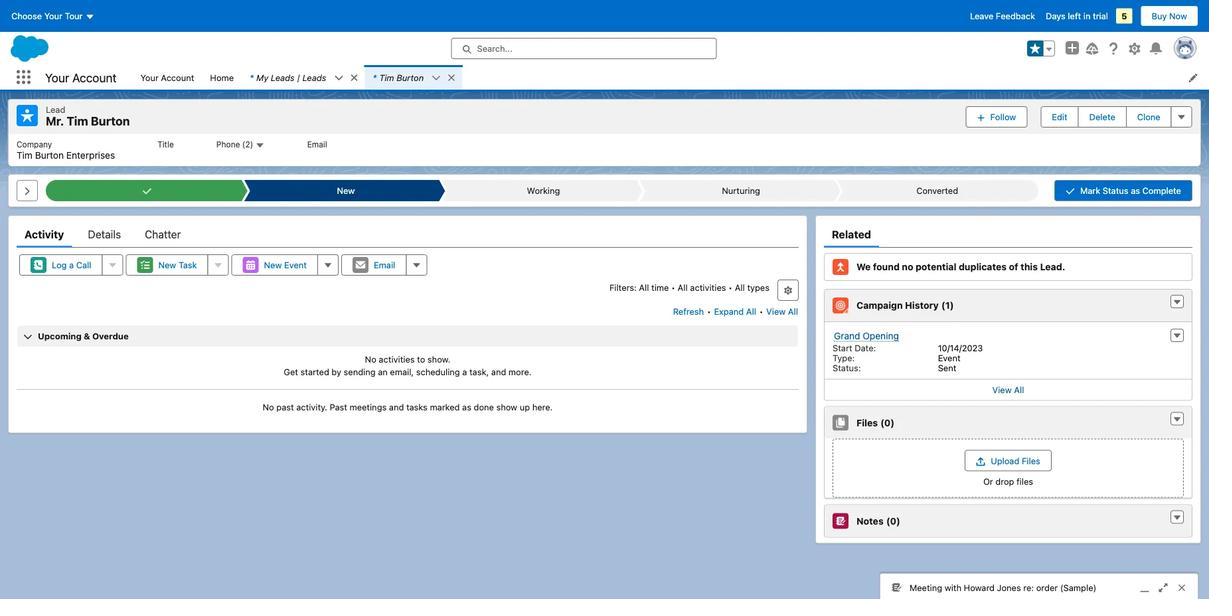 Task type: locate. For each thing, give the bounding box(es) containing it.
lead.
[[1041, 262, 1066, 272]]

delete button
[[1079, 106, 1127, 127]]

1 horizontal spatial and
[[492, 367, 507, 377]]

duplicates
[[959, 262, 1007, 272]]

notes (0)
[[857, 516, 901, 527]]

tim for tim burton
[[380, 72, 394, 82]]

and inside "no activities to show. get started by sending an email, scheduling a task, and more."
[[492, 367, 507, 377]]

0 horizontal spatial and
[[389, 402, 404, 412]]

here.
[[533, 402, 553, 412]]

list containing your account
[[133, 65, 1210, 90]]

1 vertical spatial activities
[[379, 354, 415, 364]]

expand all button
[[714, 301, 757, 322]]

2 horizontal spatial new
[[337, 186, 355, 196]]

refresh button
[[673, 301, 705, 322]]

(2)
[[242, 140, 253, 149]]

0 vertical spatial text default image
[[432, 73, 441, 83]]

new event button
[[232, 254, 318, 276]]

1 horizontal spatial new
[[264, 260, 282, 270]]

clone
[[1138, 112, 1161, 122]]

view
[[767, 307, 786, 317], [993, 385, 1012, 395]]

your account inside list
[[141, 72, 194, 82]]

drop
[[996, 477, 1015, 487]]

chatter link
[[145, 221, 181, 248]]

task
[[179, 260, 197, 270]]

event inside "button"
[[284, 260, 307, 270]]

time
[[652, 282, 669, 292]]

all right time
[[678, 282, 688, 292]]

1 vertical spatial burton
[[91, 114, 130, 128]]

0 vertical spatial files
[[857, 417, 878, 428]]

1 horizontal spatial no
[[365, 354, 377, 364]]

0 horizontal spatial text default image
[[432, 73, 441, 83]]

status
[[1104, 186, 1129, 196]]

0 vertical spatial and
[[492, 367, 507, 377]]

started
[[301, 367, 329, 377]]

burton inside lead mr. tim burton
[[91, 114, 130, 128]]

and
[[492, 367, 507, 377], [389, 402, 404, 412]]

0 vertical spatial as
[[1132, 186, 1141, 196]]

1 list item from the left
[[242, 65, 365, 90]]

files up files
[[1023, 456, 1041, 466]]

a inside log a call button
[[69, 260, 74, 270]]

1 vertical spatial event
[[939, 353, 961, 363]]

0 vertical spatial a
[[69, 260, 74, 270]]

1 vertical spatial files
[[1023, 456, 1041, 466]]

search...
[[477, 44, 513, 53]]

1 vertical spatial view
[[993, 385, 1012, 395]]

0 vertical spatial tim
[[380, 72, 394, 82]]

feedback
[[997, 11, 1036, 21]]

a
[[69, 260, 74, 270], [463, 367, 467, 377]]

leave feedback link
[[971, 11, 1036, 21]]

1 vertical spatial text default image
[[1173, 415, 1183, 424]]

(0)
[[881, 417, 895, 428], [887, 516, 901, 527]]

1 vertical spatial and
[[389, 402, 404, 412]]

burton for tim burton enterprises
[[35, 150, 64, 161]]

0 vertical spatial (0)
[[881, 417, 895, 428]]

0 horizontal spatial view all link
[[766, 301, 799, 322]]

1 horizontal spatial text default image
[[1173, 415, 1183, 424]]

all up files 'element'
[[1015, 385, 1025, 395]]

new inside button
[[158, 260, 176, 270]]

|
[[297, 72, 300, 82]]

enterprises
[[66, 150, 115, 161]]

related
[[833, 228, 872, 241]]

start date:
[[833, 343, 877, 353]]

group
[[1028, 41, 1056, 56]]

text default image inside campaign history element
[[1173, 298, 1183, 307]]

1 horizontal spatial email
[[374, 260, 396, 270]]

files down "status:"
[[857, 417, 878, 428]]

upcoming & overdue button
[[17, 325, 799, 347]]

0 horizontal spatial burton
[[35, 150, 64, 161]]

now
[[1170, 11, 1188, 21]]

1 horizontal spatial files
[[1023, 456, 1041, 466]]

follow button
[[966, 106, 1028, 127]]

1 vertical spatial view all link
[[825, 379, 1193, 400]]

2 horizontal spatial tim
[[380, 72, 394, 82]]

activities up email,
[[379, 354, 415, 364]]

my
[[256, 72, 269, 82]]

activities
[[691, 282, 727, 292], [379, 354, 415, 364]]

more.
[[509, 367, 532, 377]]

1 horizontal spatial activities
[[691, 282, 727, 292]]

0 horizontal spatial leads
[[271, 72, 295, 82]]

leads right |
[[303, 72, 326, 82]]

1 horizontal spatial burton
[[91, 114, 130, 128]]

1 vertical spatial no
[[263, 402, 274, 412]]

status:
[[833, 363, 862, 373]]

mark status as complete button
[[1055, 180, 1193, 201]]

new for new task
[[158, 260, 176, 270]]

account left the home
[[161, 72, 194, 82]]

2 vertical spatial tim
[[17, 150, 33, 161]]

1 vertical spatial tim
[[67, 114, 88, 128]]

with
[[945, 583, 962, 593]]

• down types
[[760, 307, 764, 317]]

as right status
[[1132, 186, 1141, 196]]

mr.
[[46, 114, 64, 128]]

by
[[332, 367, 342, 377]]

all left types
[[735, 282, 745, 292]]

no activities to show. get started by sending an email, scheduling a task, and more.
[[284, 354, 532, 377]]

sent
[[939, 363, 957, 373]]

burton inside company tim burton enterprises
[[35, 150, 64, 161]]

5
[[1122, 11, 1128, 21]]

view all link down types
[[766, 301, 799, 322]]

up
[[520, 402, 530, 412]]

new inside path options list box
[[337, 186, 355, 196]]

1 vertical spatial email
[[374, 260, 396, 270]]

files
[[857, 417, 878, 428], [1023, 456, 1041, 466]]

1 horizontal spatial your account
[[141, 72, 194, 82]]

1 horizontal spatial view
[[993, 385, 1012, 395]]

or drop files
[[984, 477, 1034, 487]]

0 vertical spatial no
[[365, 354, 377, 364]]

clone button
[[1127, 106, 1173, 127]]

tim inside lead mr. tim burton
[[67, 114, 88, 128]]

get
[[284, 367, 298, 377]]

0 horizontal spatial as
[[463, 402, 472, 412]]

•
[[672, 282, 676, 292], [729, 282, 733, 292], [708, 307, 712, 317], [760, 307, 764, 317]]

campaign
[[857, 300, 903, 311]]

past
[[330, 402, 347, 412]]

(0) inside notes element
[[887, 516, 901, 527]]

2 leads from the left
[[303, 72, 326, 82]]

leads
[[271, 72, 295, 82], [303, 72, 326, 82]]

your account
[[45, 70, 117, 85], [141, 72, 194, 82]]

1 vertical spatial a
[[463, 367, 467, 377]]

grand opening link
[[835, 330, 900, 342]]

and right the task,
[[492, 367, 507, 377]]

log
[[52, 260, 67, 270]]

a right the log
[[69, 260, 74, 270]]

1 leads from the left
[[271, 72, 295, 82]]

2 * from the left
[[373, 72, 377, 82]]

new
[[337, 186, 355, 196], [158, 260, 176, 270], [264, 260, 282, 270]]

nurturing
[[722, 186, 761, 196]]

1 vertical spatial (0)
[[887, 516, 901, 527]]

all right expand
[[747, 307, 757, 317]]

tab list
[[17, 221, 799, 248]]

jones
[[998, 583, 1022, 593]]

new link
[[250, 180, 439, 201]]

email inside tim burton enterprises list
[[307, 140, 327, 149]]

new inside "button"
[[264, 260, 282, 270]]

as left the done
[[463, 402, 472, 412]]

view all link up files 'element'
[[825, 379, 1193, 400]]

2 vertical spatial burton
[[35, 150, 64, 161]]

1 horizontal spatial as
[[1132, 186, 1141, 196]]

text default image
[[350, 73, 359, 82], [447, 73, 457, 82], [334, 73, 344, 83], [256, 141, 265, 150], [1173, 298, 1183, 307], [1173, 513, 1183, 523]]

0 horizontal spatial view
[[767, 307, 786, 317]]

1 vertical spatial as
[[463, 402, 472, 412]]

1 horizontal spatial leads
[[303, 72, 326, 82]]

0 horizontal spatial tim
[[17, 150, 33, 161]]

potential
[[916, 262, 957, 272]]

burton for tim burton
[[397, 72, 424, 82]]

0 horizontal spatial account
[[72, 70, 117, 85]]

choose your tour button
[[11, 5, 95, 27]]

0 horizontal spatial a
[[69, 260, 74, 270]]

0 horizontal spatial activities
[[379, 354, 415, 364]]

2 horizontal spatial burton
[[397, 72, 424, 82]]

* for * my leads | leads
[[250, 72, 254, 82]]

leads left |
[[271, 72, 295, 82]]

call
[[76, 260, 91, 270]]

1 horizontal spatial tim
[[67, 114, 88, 128]]

no inside "no activities to show. get started by sending an email, scheduling a task, and more."
[[365, 354, 377, 364]]

0 horizontal spatial *
[[250, 72, 254, 82]]

text default image
[[432, 73, 441, 83], [1173, 415, 1183, 424]]

overdue
[[92, 331, 129, 341]]

leave feedback
[[971, 11, 1036, 21]]

a left the task,
[[463, 367, 467, 377]]

1 horizontal spatial *
[[373, 72, 377, 82]]

0 vertical spatial burton
[[397, 72, 424, 82]]

0 vertical spatial view
[[767, 307, 786, 317]]

history
[[906, 300, 939, 311]]

days left in trial
[[1047, 11, 1109, 21]]

• left expand
[[708, 307, 712, 317]]

path options list box
[[46, 180, 1039, 201]]

lead
[[46, 104, 65, 114]]

follow
[[991, 112, 1017, 122]]

burton
[[397, 72, 424, 82], [91, 114, 130, 128], [35, 150, 64, 161]]

phone (2) button
[[217, 140, 265, 150]]

upload files
[[992, 456, 1041, 466]]

phone
[[217, 140, 240, 149]]

upload
[[992, 456, 1020, 466]]

tim inside company tim burton enterprises
[[17, 150, 33, 161]]

account up lead mr. tim burton
[[72, 70, 117, 85]]

1 * from the left
[[250, 72, 254, 82]]

(0) for notes (0)
[[887, 516, 901, 527]]

activity link
[[25, 221, 64, 248]]

0 horizontal spatial event
[[284, 260, 307, 270]]

details
[[88, 228, 121, 241]]

0 horizontal spatial new
[[158, 260, 176, 270]]

list item
[[242, 65, 365, 90], [365, 65, 463, 90]]

activity
[[25, 228, 64, 241]]

new task
[[158, 260, 197, 270]]

0 horizontal spatial no
[[263, 402, 274, 412]]

tim
[[380, 72, 394, 82], [67, 114, 88, 128], [17, 150, 33, 161]]

your account left the home
[[141, 72, 194, 82]]

0 vertical spatial event
[[284, 260, 307, 270]]

types
[[748, 282, 770, 292]]

activities up "refresh" button
[[691, 282, 727, 292]]

no up "sending" on the bottom
[[365, 354, 377, 364]]

list
[[133, 65, 1210, 90]]

event inside campaign history element
[[939, 353, 961, 363]]

meeting with howard jones re: order (sample)
[[910, 583, 1097, 593]]

your account up lead mr. tim burton
[[45, 70, 117, 85]]

(0) inside files 'element'
[[881, 417, 895, 428]]

and left tasks
[[389, 402, 404, 412]]

search... button
[[452, 38, 717, 59]]

0 horizontal spatial email
[[307, 140, 327, 149]]

1 horizontal spatial event
[[939, 353, 961, 363]]

0 vertical spatial email
[[307, 140, 327, 149]]

campaign history element
[[825, 289, 1193, 401]]

1 horizontal spatial a
[[463, 367, 467, 377]]

no left past
[[263, 402, 274, 412]]



Task type: describe. For each thing, give the bounding box(es) containing it.
phone (2)
[[217, 140, 256, 149]]

related link
[[833, 221, 872, 248]]

choose your tour
[[11, 11, 83, 21]]

grand
[[835, 330, 861, 341]]

new for new event
[[264, 260, 282, 270]]

your account link
[[133, 65, 202, 90]]

notes element
[[825, 505, 1193, 538]]

company
[[17, 140, 52, 149]]

buy
[[1153, 11, 1168, 21]]

no past activity. past meetings and tasks marked as done show up here.
[[263, 402, 553, 412]]

your inside list
[[141, 72, 159, 82]]

log a call button
[[19, 254, 103, 276]]

campaign history (1)
[[857, 300, 955, 311]]

0 vertical spatial view all link
[[766, 301, 799, 322]]

re:
[[1024, 583, 1035, 593]]

text default image inside files 'element'
[[1173, 415, 1183, 424]]

(0) for files (0)
[[881, 417, 895, 428]]

scheduling
[[416, 367, 460, 377]]

we
[[857, 262, 871, 272]]

mark status as complete
[[1081, 186, 1182, 196]]

to
[[417, 354, 425, 364]]

tim burton enterprises list
[[9, 134, 1201, 166]]

edit
[[1053, 112, 1068, 122]]

tim for tim burton enterprises
[[17, 150, 33, 161]]

your inside popup button
[[44, 11, 62, 21]]

this
[[1021, 262, 1039, 272]]

mark
[[1081, 186, 1101, 196]]

all inside campaign history element
[[1015, 385, 1025, 395]]

new event
[[264, 260, 307, 270]]

tab list containing activity
[[17, 221, 799, 248]]

1 horizontal spatial view all link
[[825, 379, 1193, 400]]

files element
[[825, 406, 1193, 499]]

1 horizontal spatial account
[[161, 72, 194, 82]]

working link
[[448, 180, 637, 201]]

past
[[277, 402, 294, 412]]

(sample)
[[1061, 583, 1097, 593]]

refresh • expand all • view all
[[674, 307, 799, 317]]

files
[[1017, 477, 1034, 487]]

meetings
[[350, 402, 387, 412]]

of
[[1010, 262, 1019, 272]]

tour
[[65, 11, 83, 21]]

days
[[1047, 11, 1066, 21]]

0 horizontal spatial files
[[857, 417, 878, 428]]

* my leads | leads
[[250, 72, 326, 82]]

converted link
[[843, 180, 1033, 201]]

text default image inside notes element
[[1173, 513, 1183, 523]]

2 list item from the left
[[365, 65, 463, 90]]

activities inside "no activities to show. get started by sending an email, scheduling a task, and more."
[[379, 354, 415, 364]]

text default image inside phone (2) "dropdown button"
[[256, 141, 265, 150]]

no for activities
[[365, 354, 377, 364]]

an
[[378, 367, 388, 377]]

done
[[474, 402, 494, 412]]

view all
[[993, 385, 1025, 395]]

sending
[[344, 367, 376, 377]]

show
[[497, 402, 518, 412]]

no for past
[[263, 402, 274, 412]]

as inside mark status as complete button
[[1132, 186, 1141, 196]]

grand opening
[[835, 330, 900, 341]]

trial
[[1094, 11, 1109, 21]]

• right time
[[672, 282, 676, 292]]

date:
[[855, 343, 877, 353]]

we found no potential duplicates of this lead.
[[857, 262, 1066, 272]]

choose
[[11, 11, 42, 21]]

a inside "no activities to show. get started by sending an email, scheduling a task, and more."
[[463, 367, 467, 377]]

converted
[[917, 186, 959, 196]]

found
[[874, 262, 900, 272]]

lead image
[[17, 105, 38, 126]]

0 vertical spatial activities
[[691, 282, 727, 292]]

left
[[1069, 11, 1082, 21]]

* tim burton
[[373, 72, 424, 82]]

filters: all time • all activities • all types
[[610, 282, 770, 292]]

home
[[210, 72, 234, 82]]

nurturing link
[[646, 180, 835, 201]]

files (0)
[[857, 417, 895, 428]]

all left time
[[639, 282, 650, 292]]

delete
[[1090, 112, 1116, 122]]

refresh
[[674, 307, 704, 317]]

all right expand all button at bottom right
[[789, 307, 799, 317]]

0 horizontal spatial your account
[[45, 70, 117, 85]]

view inside campaign history element
[[993, 385, 1012, 395]]

* for * tim burton
[[373, 72, 377, 82]]

order
[[1037, 583, 1059, 593]]

home link
[[202, 65, 242, 90]]

related tab panel
[[825, 248, 1193, 538]]

&
[[84, 331, 90, 341]]

edit button
[[1041, 106, 1080, 127]]

details link
[[88, 221, 121, 248]]

(1)
[[942, 300, 955, 311]]

log a call
[[52, 260, 91, 270]]

tasks
[[407, 402, 428, 412]]

meeting
[[910, 583, 943, 593]]

working
[[527, 186, 560, 196]]

type:
[[833, 353, 855, 363]]

notes
[[857, 516, 884, 527]]

email button
[[342, 254, 407, 276]]

title
[[158, 140, 174, 149]]

upcoming
[[38, 331, 82, 341]]

• up expand
[[729, 282, 733, 292]]

expand
[[715, 307, 744, 317]]

new for new
[[337, 186, 355, 196]]

in
[[1084, 11, 1091, 21]]

new task button
[[126, 254, 208, 276]]

email inside email button
[[374, 260, 396, 270]]

leave
[[971, 11, 994, 21]]



Task type: vqa. For each thing, say whether or not it's contained in the screenshot.
Reports list item
no



